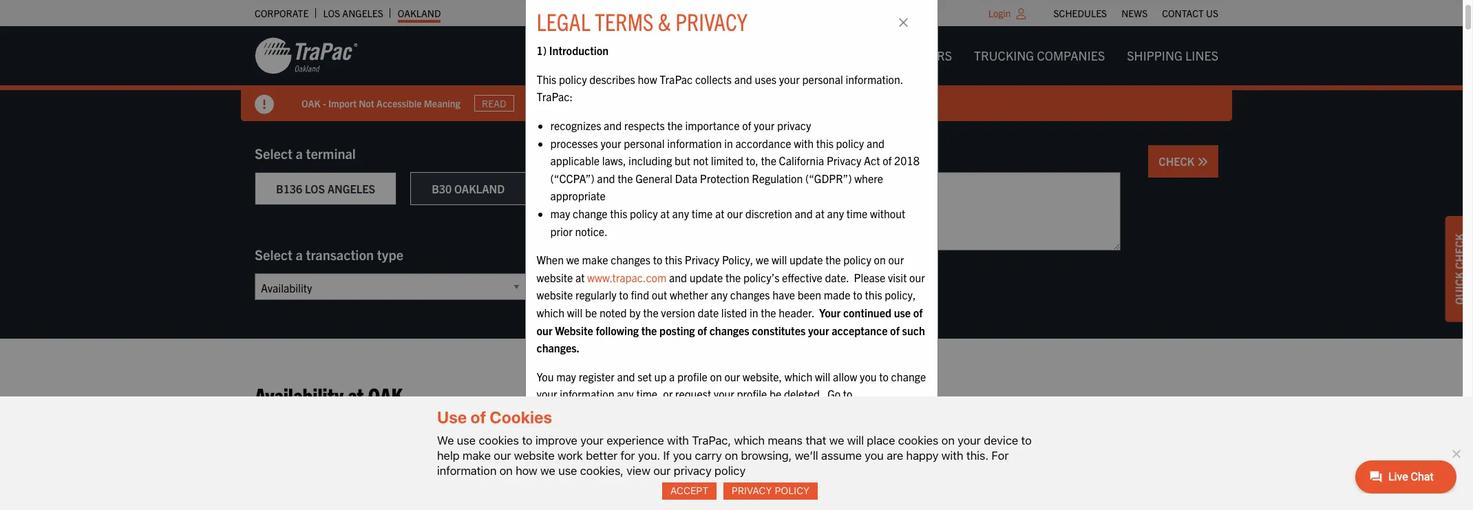 Task type: vqa. For each thing, say whether or not it's contained in the screenshot.
does
yes



Task type: locate. For each thing, give the bounding box(es) containing it.
1 horizontal spatial make
[[582, 253, 608, 267]]

which up browsing,
[[734, 434, 765, 447]]

a right up
[[669, 369, 675, 383]]

0 vertical spatial have
[[773, 288, 795, 302]]

1 vertical spatial notice
[[732, 469, 761, 482]]

out up the assume
[[826, 433, 842, 447]]

1 horizontal spatial released
[[528, 479, 567, 491]]

your right 'uses'
[[779, 72, 800, 86]]

policy up granted on the right of the page
[[775, 485, 810, 497]]

with right accordance
[[794, 136, 814, 150]]

0 vertical spatial is
[[627, 469, 635, 482]]

laws.
[[757, 486, 780, 500]]

have up the "header."
[[773, 288, 795, 302]]

1 horizontal spatial oak
[[368, 381, 403, 408]]

1 vertical spatial privacy
[[674, 464, 712, 478]]

under
[[579, 486, 607, 500]]

transaction
[[306, 246, 374, 263]]

applicable inside this privacy policy constitutes trapac's notice provided pursuant to the ccpa. this privacy policy is intended to provide notice and acknowledge those rights afforded under the ccpa and other applicable laws.
[[705, 486, 754, 500]]

by inside it is not intended to, and does not, afford anyone additional rights not otherwise granted by law.
[[810, 504, 821, 510]]

1 vertical spatial out
[[826, 433, 842, 447]]

2 time from the left
[[847, 206, 868, 220]]

be down regularly
[[585, 306, 597, 319]]

our inside please visit our website regularly to find out whether any changes have been made to this policy, which will be noted by the version date listed in the header.
[[909, 270, 925, 284]]

1 horizontal spatial information
[[560, 387, 615, 401]]

1 horizontal spatial which
[[734, 434, 765, 447]]

0 vertical spatial in
[[724, 136, 733, 150]]

up
[[654, 369, 667, 383]]

0 horizontal spatial personal
[[624, 136, 665, 150]]

at inside when we make changes to this privacy policy, we will update the policy on our website at
[[575, 270, 585, 284]]

and left does
[[882, 486, 900, 500]]

0 vertical spatial line
[[414, 424, 432, 436]]

those
[[849, 469, 875, 482]]

quick check
[[1453, 233, 1466, 305]]

privacy inside the recognizes and respects the importance of your privacy processes your personal information in accordance with this policy and applicable laws, including but not limited to, the california privacy act of 2018 ("ccpa") and the general data protection regulation ("gdpr") where appropriate may change this policy at any time at our discretion and at any time without prior notice.
[[777, 118, 811, 132]]

on down cookies
[[500, 464, 513, 478]]

and left 'uses'
[[734, 72, 752, 86]]

information inside the recognizes and respects the importance of your privacy processes your personal information in accordance with this policy and applicable laws, including but not limited to, the california privacy act of 2018 ("ccpa") and the general data protection regulation ("gdpr") where appropriate may change this policy at any time at our discretion and at any time without prior notice.
[[667, 136, 722, 150]]

contact us
[[1162, 7, 1219, 19]]

use
[[437, 408, 467, 427]]

constitutes
[[752, 323, 806, 337], [627, 451, 680, 465]]

× button
[[881, 1, 926, 36]]

0 horizontal spatial in
[[724, 136, 733, 150]]

on up request
[[710, 369, 722, 383]]

trapac's
[[682, 451, 723, 465]]

1 vertical spatial to,
[[867, 486, 880, 500]]

it
[[785, 486, 792, 500]]

changes for posting
[[710, 323, 750, 337]]

privacy up '("gdpr")'
[[827, 154, 862, 167]]

0 horizontal spatial cookies
[[479, 434, 519, 447]]

reference
[[589, 145, 647, 162]]

how inside use of cookies we use cookies to improve your experience with trapac, which means that we will place cookies on your device to help make our website work better for you. if you carry on browsing, we'll assume you are happy with this. for information on how we use cookies, view our privacy policy
[[516, 464, 538, 478]]

1 released from the left
[[466, 479, 505, 491]]

this down please
[[865, 288, 882, 302]]

set left up
[[638, 369, 652, 383]]

cargo
[[859, 48, 899, 63]]

contact
[[1162, 7, 1204, 19]]

2 vertical spatial changes
[[710, 323, 750, 337]]

0 vertical spatial with
[[794, 136, 814, 150]]

to, down those
[[867, 486, 880, 500]]

to right go
[[843, 387, 853, 401]]

the left 'posting'
[[641, 323, 657, 337]]

not right but
[[693, 154, 709, 167]]

discretion
[[745, 206, 792, 220]]

1 vertical spatial by
[[810, 504, 821, 510]]

0 vertical spatial may
[[550, 206, 570, 220]]

1 horizontal spatial are
[[887, 449, 903, 462]]

news link
[[1122, 3, 1148, 23]]

policy inside privacy policy link
[[775, 485, 810, 497]]

experience
[[607, 434, 664, 447]]

0 vertical spatial oak
[[302, 97, 321, 109]]

go
[[828, 387, 841, 401]]

angeles down terminal
[[327, 182, 375, 196]]

2 vertical spatial website
[[514, 449, 555, 462]]

will
[[772, 253, 787, 267], [567, 306, 583, 319], [815, 369, 831, 383], [847, 434, 864, 447]]

are up work
[[565, 433, 580, 447]]

to inside go to www.trapac.com
[[843, 387, 853, 401]]

0 horizontal spatial which
[[537, 306, 565, 319]]

0 vertical spatial update
[[790, 253, 823, 267]]

1 horizontal spatial intended
[[822, 486, 865, 500]]

2 this from the top
[[537, 451, 557, 465]]

our right visit
[[909, 270, 925, 284]]

0 vertical spatial menu bar
[[1047, 3, 1226, 23]]

1 horizontal spatial is
[[794, 486, 802, 500]]

in right "listed"
[[750, 306, 758, 319]]

carry
[[695, 449, 722, 462]]

when
[[537, 253, 564, 267]]

2 horizontal spatial information
[[667, 136, 722, 150]]

0 vertical spatial information
[[667, 136, 722, 150]]

2 vertical spatial in
[[844, 433, 853, 447]]

set right the as
[[809, 433, 824, 447]]

are down place
[[887, 449, 903, 462]]

improve
[[536, 434, 578, 447]]

0 vertical spatial change
[[573, 206, 608, 220]]

use inside "your continued use of our website following the posting of changes constitutes your acceptance of such changes."
[[894, 306, 911, 319]]

your right request
[[714, 387, 735, 401]]

schedules link
[[1054, 3, 1107, 23]]

1 vertical spatial which
[[785, 369, 813, 383]]

and inside this policy describes how trapac collects and uses your personal information. trapac:
[[734, 72, 752, 86]]

this down improve on the left of the page
[[537, 451, 557, 465]]

make
[[582, 253, 608, 267], [463, 449, 491, 462]]

personal inside the recognizes and respects the importance of your privacy processes your personal information in accordance with this policy and applicable laws, including but not limited to, the california privacy act of 2018 ("ccpa") and the general data protection regulation ("gdpr") where appropriate may change this policy at any time at our discretion and at any time without prior notice.
[[624, 136, 665, 150]]

check
[[1159, 154, 1197, 168], [1453, 233, 1466, 269]]

additional
[[625, 504, 672, 510]]

select a terminal
[[255, 145, 356, 162]]

0 horizontal spatial profile
[[677, 369, 708, 383]]

is right it
[[794, 486, 802, 500]]

0 vertical spatial intended
[[637, 469, 679, 482]]

you up customs
[[546, 433, 563, 447]]

to, inside it is not intended to, and does not, afford anyone additional rights not otherwise granted by law.
[[867, 486, 880, 500]]

2 vertical spatial policy
[[775, 485, 810, 497]]

customs
[[526, 451, 570, 464]]

make down notice.
[[582, 253, 608, 267]]

to inside when we make changes to this privacy policy, we will update the policy on our website at
[[653, 253, 663, 267]]

0 vertical spatial california
[[779, 154, 824, 167]]

information down register
[[560, 387, 615, 401]]

update inside when we make changes to this privacy policy, we will update the policy on our website at
[[790, 253, 823, 267]]

applicable up otherwise
[[705, 486, 754, 500]]

privacy up accept
[[674, 464, 712, 478]]

help
[[437, 449, 460, 462]]

0 vertical spatial policy
[[596, 451, 624, 465]]

your up this.
[[958, 434, 981, 447]]

1 vertical spatial website
[[537, 288, 573, 302]]

you inside you may register and set up a profile on our website, which will allow you to change your information any time, or request your profile be deleted.
[[860, 369, 877, 383]]

policy
[[596, 451, 624, 465], [596, 469, 624, 482], [775, 485, 810, 497]]

the down policy,
[[726, 270, 741, 284]]

0 horizontal spatial make
[[463, 449, 491, 462]]

privacy
[[675, 6, 748, 36], [827, 154, 862, 167], [685, 253, 720, 267], [559, 451, 594, 465], [559, 469, 594, 482], [732, 485, 772, 497]]

changes inside "your continued use of our website following the posting of changes constitutes your acceptance of such changes."
[[710, 323, 750, 337]]

website inside when we make changes to this privacy policy, we will update the policy on our website at
[[537, 270, 573, 284]]

select
[[255, 145, 293, 162], [255, 246, 293, 263]]

privacy inside use of cookies we use cookies to improve your experience with trapac, which means that we will place cookies on your device to help make our website work better for you. if you carry on browsing, we'll assume you are happy with this. for information on how we use cookies, view our privacy policy
[[674, 464, 712, 478]]

and up act
[[867, 136, 885, 150]]

is inside it is not intended to, and does not, afford anyone additional rights not otherwise granted by law.
[[794, 486, 802, 500]]

our down terminal
[[653, 464, 671, 478]]

make inside use of cookies we use cookies to improve your experience with trapac, which means that we will place cookies on your device to help make our website work better for you. if you carry on browsing, we'll assume you are happy with this. for information on how we use cookies, view our privacy policy
[[463, 449, 491, 462]]

check button
[[1149, 145, 1219, 178]]

notice
[[726, 451, 755, 465], [732, 469, 761, 482]]

will inside please visit our website regularly to find out whether any changes have been made to this policy, which will be noted by the version date listed in the header.
[[567, 306, 583, 319]]

set inside you may register and set up a profile on our website, which will allow you to change your information any time, or request your profile be deleted.
[[638, 369, 652, 383]]

profile
[[677, 369, 708, 383], [737, 387, 767, 401]]

0 vertical spatial use
[[894, 306, 911, 319]]

been
[[798, 288, 821, 302]]

prior
[[550, 224, 573, 238]]

0 vertical spatial privacy
[[777, 118, 811, 132]]

in up limited
[[724, 136, 733, 150]]

website inside please visit our website regularly to find out whether any changes have been made to this policy, which will be noted by the version date listed in the header.
[[537, 288, 573, 302]]

rights inside this privacy policy constitutes trapac's notice provided pursuant to the ccpa. this privacy policy is intended to provide notice and acknowledge those rights afforded under the ccpa and other applicable laws.
[[877, 469, 904, 482]]

0 horizontal spatial update
[[690, 270, 723, 284]]

1 vertical spatial information
[[560, 387, 615, 401]]

0 vertical spatial profile
[[677, 369, 708, 383]]

constitutes down the resident,
[[627, 451, 680, 465]]

go to www.trapac.com
[[537, 387, 853, 419]]

0 vertical spatial how
[[638, 72, 657, 86]]

which inside use of cookies we use cookies to improve your experience with trapac, which means that we will place cookies on your device to help make our website work better for you. if you carry on browsing, we'll assume you are happy with this. for information on how we use cookies, view our privacy policy
[[734, 434, 765, 447]]

if you are a california resident, you have certain rights as set out in the ccpa.
[[537, 433, 903, 447]]

0 horizontal spatial be
[[585, 306, 597, 319]]

privacy down improve on the left of the page
[[559, 451, 594, 465]]

1) introduction
[[537, 44, 609, 57]]

of
[[742, 118, 751, 132], [883, 154, 892, 167], [913, 306, 923, 319], [698, 323, 707, 337], [890, 323, 900, 337], [470, 408, 486, 427]]

1 vertical spatial oakland
[[454, 182, 505, 196]]

resident,
[[639, 433, 684, 447]]

1 horizontal spatial with
[[794, 136, 814, 150]]

1 horizontal spatial how
[[638, 72, 657, 86]]

rights up "provided"
[[767, 433, 794, 447]]

changes.
[[537, 341, 580, 355]]

a
[[296, 145, 303, 162], [296, 246, 303, 263], [669, 369, 675, 383], [583, 433, 589, 447]]

1 vertical spatial constitutes
[[627, 451, 680, 465]]

this for this policy describes how trapac collects and uses your personal information. trapac:
[[537, 72, 557, 86]]

act
[[864, 154, 880, 167]]

0 horizontal spatial with
[[667, 434, 689, 447]]

change down such
[[891, 369, 926, 383]]

personal inside this policy describes how trapac collects and uses your personal information. trapac:
[[802, 72, 843, 86]]

policy down experience
[[596, 451, 624, 465]]

0 horizontal spatial intended
[[637, 469, 679, 482]]

which inside you may register and set up a profile on our website, which will allow you to change your information any time, or request your profile be deleted.
[[785, 369, 813, 383]]

how down customs
[[516, 464, 538, 478]]

1 vertical spatial california
[[591, 433, 636, 447]]

1 vertical spatial set
[[809, 433, 824, 447]]

work
[[558, 449, 583, 462]]

your inside "your continued use of our website following the posting of changes constitutes your acceptance of such changes."
[[808, 323, 829, 337]]

our inside "your continued use of our website following the posting of changes constitutes your acceptance of such changes."
[[537, 323, 553, 337]]

information
[[667, 136, 722, 150], [560, 387, 615, 401], [437, 464, 497, 478]]

("gdpr")
[[805, 171, 852, 185]]

which
[[537, 306, 565, 319], [785, 369, 813, 383], [734, 434, 765, 447]]

www.trapac.com link up improve on the left of the page
[[537, 405, 616, 419]]

this inside this policy describes how trapac collects and uses your personal information. trapac:
[[537, 72, 557, 86]]

0 horizontal spatial to,
[[746, 154, 759, 167]]

are
[[565, 433, 580, 447], [887, 449, 903, 462]]

your continued use of our website following the posting of changes constitutes your acceptance of such changes.
[[537, 306, 925, 355]]

type
[[377, 246, 404, 263]]

1 vertical spatial use
[[457, 434, 476, 447]]

banner
[[0, 26, 1473, 121]]

time
[[692, 206, 713, 220], [847, 206, 868, 220]]

make right help in the left of the page
[[463, 449, 491, 462]]

2 horizontal spatial released
[[590, 479, 629, 491]]

privacy up www.trapac.com and update the policy's effective date.
[[685, 253, 720, 267]]

oakland right b30
[[454, 182, 505, 196]]

1 vertical spatial personal
[[624, 136, 665, 150]]

applicable down processes
[[550, 154, 600, 167]]

2 vertical spatial with
[[942, 449, 964, 462]]

our
[[727, 206, 743, 220], [888, 253, 904, 267], [909, 270, 925, 284], [537, 323, 553, 337], [725, 369, 740, 383], [494, 449, 511, 462], [653, 464, 671, 478]]

at up regularly
[[575, 270, 585, 284]]

1 horizontal spatial line
[[476, 451, 496, 464]]

may up prior on the top
[[550, 206, 570, 220]]

1 vertical spatial angeles
[[327, 182, 375, 196]]

your inside this policy describes how trapac collects and uses your personal information. trapac:
[[779, 72, 800, 86]]

select for select a transaction type
[[255, 246, 293, 263]]

0 horizontal spatial are
[[565, 433, 580, 447]]

our left discretion
[[727, 206, 743, 220]]

policy down general
[[630, 206, 658, 220]]

website
[[555, 323, 593, 337]]

2 horizontal spatial rights
[[877, 469, 904, 482]]

number(s)
[[650, 145, 712, 162]]

www.trapac.com inside go to www.trapac.com
[[537, 405, 616, 419]]

policy up please
[[844, 253, 872, 267]]

1 horizontal spatial change
[[891, 369, 926, 383]]

out inside please visit our website regularly to find out whether any changes have been made to this policy, which will be noted by the version date listed in the header.
[[652, 288, 667, 302]]

0 horizontal spatial information
[[437, 464, 497, 478]]

the down laws,
[[618, 171, 633, 185]]

1 horizontal spatial oakland
[[454, 182, 505, 196]]

how inside this policy describes how trapac collects and uses your personal information. trapac:
[[638, 72, 657, 86]]

/ voy
[[1018, 423, 1040, 435]]

update up the effective in the bottom of the page
[[790, 253, 823, 267]]

0 vertical spatial www.trapac.com link
[[587, 270, 667, 284]]

solid image
[[255, 95, 274, 114]]

0 vertical spatial not
[[693, 154, 709, 167]]

and right register
[[617, 369, 635, 383]]

www.trapac.com up find
[[587, 270, 667, 284]]

not inside the recognizes and respects the importance of your privacy processes your personal information in accordance with this policy and applicable laws, including but not limited to, the california privacy act of 2018 ("ccpa") and the general data protection regulation ("gdpr") where appropriate may change this policy at any time at our discretion and at any time without prior notice.
[[693, 154, 709, 167]]

will up website
[[567, 306, 583, 319]]

as
[[796, 433, 807, 447]]

protection
[[700, 171, 749, 185]]

any inside you may register and set up a profile on our website, which will allow you to change your information any time, or request your profile be deleted.
[[617, 387, 634, 401]]

1 vertical spatial have
[[706, 433, 729, 447]]

be down website,
[[770, 387, 782, 401]]

if inside use of cookies we use cookies to improve your experience with trapac, which means that we will place cookies on your device to help make our website work better for you. if you carry on browsing, we'll assume you are happy with this. for information on how we use cookies, view our privacy policy
[[663, 449, 670, 462]]

may
[[550, 206, 570, 220], [556, 369, 576, 383]]

by down find
[[629, 306, 641, 319]]

cookies down cookies
[[479, 434, 519, 447]]

the up size
[[855, 433, 871, 447]]

to left find
[[619, 288, 629, 302]]

1 vertical spatial be
[[770, 387, 782, 401]]

1 select from the top
[[255, 145, 293, 162]]

have inside please visit our website regularly to find out whether any changes have been made to this policy, which will be noted by the version date listed in the header.
[[773, 288, 795, 302]]

our inside when we make changes to this privacy policy, we will update the policy on our website at
[[888, 253, 904, 267]]

date.
[[825, 270, 849, 284]]

ccpa. up size
[[873, 433, 903, 447]]

out
[[652, 288, 667, 302], [826, 433, 842, 447]]

line right help in the left of the page
[[476, 451, 496, 464]]

1 vertical spatial this
[[537, 451, 557, 465]]

to up continued
[[853, 288, 863, 302]]

on inside when we make changes to this privacy policy, we will update the policy on our website at
[[874, 253, 886, 267]]

menu bar
[[1047, 3, 1226, 23], [848, 42, 1230, 70]]

of up such
[[913, 306, 923, 319]]

to up version
[[653, 253, 663, 267]]

by inside please visit our website regularly to find out whether any changes have been made to this policy, which will be noted by the version date listed in the header.
[[629, 306, 641, 319]]

0 horizontal spatial constitutes
[[627, 451, 680, 465]]

policy,
[[885, 288, 916, 302]]

menu bar containing schedules
[[1047, 3, 1226, 23]]

line for line op
[[414, 424, 432, 436]]

0 vertical spatial oakland
[[398, 7, 441, 19]]

and up additional
[[657, 486, 675, 500]]

login link
[[988, 7, 1011, 19]]

1 vertical spatial update
[[690, 270, 723, 284]]

update
[[790, 253, 823, 267], [690, 270, 723, 284]]

deleted.
[[784, 387, 823, 401]]

if down the resident,
[[663, 449, 670, 462]]

2 horizontal spatial use
[[894, 306, 911, 319]]

meaning
[[424, 97, 460, 109]]

1 horizontal spatial if
[[663, 449, 670, 462]]

change inside the recognizes and respects the importance of your privacy processes your personal information in accordance with this policy and applicable laws, including but not limited to, the california privacy act of 2018 ("ccpa") and the general data protection regulation ("gdpr") where appropriate may change this policy at any time at our discretion and at any time without prior notice.
[[573, 206, 608, 220]]

schedules
[[1054, 7, 1107, 19]]

this privacy policy constitutes trapac's notice provided pursuant to the ccpa. this privacy policy is intended to provide notice and acknowledge those rights afforded under the ccpa and other applicable laws.
[[537, 451, 906, 500]]

1 horizontal spatial cookies
[[898, 434, 939, 447]]

los right b136
[[305, 182, 325, 196]]

0 horizontal spatial rights
[[675, 504, 702, 510]]

out right find
[[652, 288, 667, 302]]

2 select from the top
[[255, 246, 293, 263]]

1 horizontal spatial privacy
[[777, 118, 811, 132]]

0 horizontal spatial change
[[573, 206, 608, 220]]

personal down respects on the left top
[[624, 136, 665, 150]]

please
[[854, 270, 886, 284]]

website inside use of cookies we use cookies to improve your experience with trapac, which means that we will place cookies on your device to help make our website work better for you. if you carry on browsing, we'll assume you are happy with this. for information on how we use cookies, view our privacy policy
[[514, 449, 555, 462]]

no image
[[1449, 447, 1463, 460]]

which up the deleted.
[[785, 369, 813, 383]]

how left trapac
[[638, 72, 657, 86]]

to up accept
[[682, 469, 691, 482]]

0 horizontal spatial applicable
[[550, 154, 600, 167]]

this for this privacy policy constitutes trapac's notice provided pursuant to the ccpa. this privacy policy is intended to provide notice and acknowledge those rights afforded under the ccpa and other applicable laws.
[[537, 451, 557, 465]]

any left time,
[[617, 387, 634, 401]]

applicable
[[550, 154, 600, 167], [705, 486, 754, 500]]

noted
[[600, 306, 627, 319]]

not down accept link
[[704, 504, 720, 510]]

menu bar containing cargo owners
[[848, 42, 1230, 70]]

0 vertical spatial select
[[255, 145, 293, 162]]

1 horizontal spatial rights
[[767, 433, 794, 447]]

laws,
[[602, 154, 626, 167]]

you may register and set up a profile on our website, which will allow you to change your information any time, or request your profile be deleted.
[[537, 369, 926, 401]]

changes down "listed"
[[710, 323, 750, 337]]

in inside the recognizes and respects the importance of your privacy processes your personal information in accordance with this policy and applicable laws, including but not limited to, the california privacy act of 2018 ("ccpa") and the general data protection regulation ("gdpr") where appropriate may change this policy at any time at our discretion and at any time without prior notice.
[[724, 136, 733, 150]]

1 this from the top
[[537, 72, 557, 86]]

time down data
[[692, 206, 713, 220]]

in up the assume
[[844, 433, 853, 447]]

light image
[[1017, 8, 1026, 19]]

trapac,
[[692, 434, 731, 447]]

is down for
[[627, 469, 635, 482]]

to, down accordance
[[746, 154, 759, 167]]

0 vertical spatial out
[[652, 288, 667, 302]]

of inside use of cookies we use cookies to improve your experience with trapac, which means that we will place cookies on your device to help make our website work better for you. if you carry on browsing, we'll assume you are happy with this. for information on how we use cookies, view our privacy policy
[[470, 408, 486, 427]]

your down your
[[808, 323, 829, 337]]

on inside you may register and set up a profile on our website, which will allow you to change your information any time, or request your profile be deleted.
[[710, 369, 722, 383]]

pursuant
[[802, 451, 844, 465]]

0 vertical spatial be
[[585, 306, 597, 319]]

any down www.trapac.com and update the policy's effective date.
[[711, 288, 728, 302]]

changes inside please visit our website regularly to find out whether any changes have been made to this policy, which will be noted by the version date listed in the header.
[[730, 288, 770, 302]]

is
[[627, 469, 635, 482], [794, 486, 802, 500]]

0 vertical spatial changes
[[611, 253, 651, 267]]

privacy down work
[[559, 469, 594, 482]]

how
[[638, 72, 657, 86], [516, 464, 538, 478]]

0 vertical spatial by
[[629, 306, 641, 319]]

corporate link
[[255, 3, 309, 23]]

yard status
[[759, 424, 808, 436]]

california up cbpa
[[591, 433, 636, 447]]

1 horizontal spatial be
[[770, 387, 782, 401]]

is inside this privacy policy constitutes trapac's notice provided pursuant to the ccpa. this privacy policy is intended to provide notice and acknowledge those rights afforded under the ccpa and other applicable laws.
[[627, 469, 635, 482]]

acceptance
[[832, 323, 888, 337]]

for
[[992, 449, 1009, 462]]

policy up delivered
[[715, 464, 746, 478]]

legal
[[537, 6, 591, 36]]

to
[[653, 253, 663, 267], [619, 288, 629, 302], [853, 288, 863, 302], [879, 369, 889, 383], [843, 387, 853, 401], [522, 434, 533, 447], [1021, 434, 1032, 447], [847, 451, 856, 465], [682, 469, 691, 482]]

and inside it is not intended to, and does not, afford anyone additional rights not otherwise granted by law.
[[882, 486, 900, 500]]

www.trapac.com up improve on the left of the page
[[537, 405, 616, 419]]

1 vertical spatial applicable
[[705, 486, 754, 500]]

0 vertical spatial to,
[[746, 154, 759, 167]]



Task type: describe. For each thing, give the bounding box(es) containing it.
trapac
[[660, 72, 693, 86]]

this down laws,
[[610, 206, 627, 220]]

the inside when we make changes to this privacy policy, we will update the policy on our website at
[[826, 253, 841, 267]]

you up trapac's
[[687, 433, 703, 447]]

provided
[[758, 451, 799, 465]]

and right discretion
[[795, 206, 813, 220]]

of right act
[[883, 154, 892, 167]]

news
[[1122, 7, 1148, 19]]

importance
[[685, 118, 740, 132]]

at down '("gdpr")'
[[815, 206, 825, 220]]

select a transaction type
[[255, 246, 404, 263]]

you.
[[638, 449, 660, 462]]

1 vertical spatial check
[[1453, 233, 1466, 269]]

banner containing cargo owners
[[0, 26, 1473, 121]]

on down if you are a california resident, you have certain rights as set out in the ccpa.
[[725, 449, 738, 462]]

select for select a terminal
[[255, 145, 293, 162]]

we right when
[[566, 253, 580, 267]]

delivered 09/18/2023 14:05
[[713, 479, 831, 491]]

this inside please visit our website regularly to find out whether any changes have been made to this policy, which will be noted by the version date listed in the header.
[[865, 288, 882, 302]]

register
[[579, 369, 615, 383]]

of up accordance
[[742, 118, 751, 132]]

will inside you may register and set up a profile on our website, which will allow you to change your information any time, or request your profile be deleted.
[[815, 369, 831, 383]]

california inside the recognizes and respects the importance of your privacy processes your personal information in accordance with this policy and applicable laws, including but not limited to, the california privacy act of 2018 ("ccpa") and the general data protection regulation ("gdpr") where appropriate may change this policy at any time at our discretion and at any time without prior notice.
[[779, 154, 824, 167]]

better
[[586, 449, 618, 462]]

where
[[855, 171, 883, 185]]

you left carry
[[673, 449, 692, 462]]

or
[[663, 387, 673, 401]]

at down general
[[660, 206, 670, 220]]

device
[[984, 434, 1018, 447]]

rights inside it is not intended to, and does not, afford anyone additional rights not otherwise granted by law.
[[675, 504, 702, 510]]

0 vertical spatial los
[[323, 7, 340, 19]]

terminal
[[650, 451, 696, 464]]

0 horizontal spatial have
[[706, 433, 729, 447]]

made
[[824, 288, 851, 302]]

2 vertical spatial not
[[704, 504, 720, 510]]

a left transaction
[[296, 246, 303, 263]]

terms
[[595, 6, 654, 36]]

we down customs
[[541, 464, 555, 478]]

and up 'reference'
[[604, 118, 622, 132]]

the down find
[[643, 306, 659, 319]]

0 horizontal spatial use
[[457, 434, 476, 447]]

yard
[[759, 424, 778, 436]]

to inside you may register and set up a profile on our website, which will allow you to change your information any time, or request your profile be deleted.
[[879, 369, 889, 383]]

date
[[698, 306, 719, 319]]

information.
[[846, 72, 903, 86]]

view
[[627, 464, 650, 478]]

trucking
[[974, 48, 1034, 63]]

policy up act
[[836, 136, 864, 150]]

a up work
[[583, 433, 589, 447]]

law.
[[824, 504, 842, 510]]

2 horizontal spatial in
[[844, 433, 853, 447]]

0 vertical spatial ccpa.
[[873, 433, 903, 447]]

your down you
[[537, 387, 557, 401]]

1 vertical spatial oak
[[368, 381, 403, 408]]

shipping
[[1127, 48, 1183, 63]]

happy
[[906, 449, 939, 462]]

1 cookies from the left
[[479, 434, 519, 447]]

0 vertical spatial rights
[[767, 433, 794, 447]]

but
[[675, 154, 691, 167]]

3 released from the left
[[590, 479, 629, 491]]

terminal
[[306, 145, 356, 162]]

1 vertical spatial los
[[305, 182, 325, 196]]

privacy policy link
[[724, 483, 818, 500]]

accessible
[[376, 97, 422, 109]]

acknowledge
[[784, 469, 846, 482]]

none
[[662, 479, 684, 491]]

www.trapac.com and update the policy's effective date.
[[587, 270, 849, 284]]

policy inside when we make changes to this privacy policy, we will update the policy on our website at
[[844, 253, 872, 267]]

posting
[[660, 323, 695, 337]]

3 this from the top
[[537, 469, 557, 482]]

privacy inside when we make changes to this privacy policy, we will update the policy on our website at
[[685, 253, 720, 267]]

los angeles
[[323, 7, 383, 19]]

the up anyone
[[609, 486, 625, 500]]

our inside you may register and set up a profile on our website, which will allow you to change your information any time, or request your profile be deleted.
[[725, 369, 740, 383]]

1 vertical spatial www.trapac.com link
[[537, 405, 616, 419]]

policy inside this policy describes how trapac collects and uses your personal information. trapac:
[[559, 72, 587, 86]]

applicable inside the recognizes and respects the importance of your privacy processes your personal information in accordance with this policy and applicable laws, including but not limited to, the california privacy act of 2018 ("ccpa") and the general data protection regulation ("gdpr") where appropriate may change this policy at any time at our discretion and at any time without prior notice.
[[550, 154, 600, 167]]

not
[[359, 97, 374, 109]]

-
[[323, 97, 326, 109]]

policy inside use of cookies we use cookies to improve your experience with trapac, which means that we will place cookies on your device to help make our website work better for you. if you carry on browsing, we'll assume you are happy with this. for information on how we use cookies, view our privacy policy
[[715, 464, 746, 478]]

assume
[[821, 449, 862, 462]]

may inside you may register and set up a profile on our website, which will allow you to change your information any time, or request your profile be deleted.
[[556, 369, 576, 383]]

/
[[1020, 423, 1023, 435]]

constitutes inside this privacy policy constitutes trapac's notice provided pursuant to the ccpa. this privacy policy is intended to provide notice and acknowledge those rights afforded under the ccpa and other applicable laws.
[[627, 451, 680, 465]]

you down place
[[865, 449, 884, 462]]

find
[[631, 288, 649, 302]]

on up height
[[942, 434, 955, 447]]

b30 oakland
[[432, 182, 505, 196]]

intended inside it is not intended to, and does not, afford anyone additional rights not otherwise granted by law.
[[822, 486, 865, 500]]

0 horizontal spatial oakland
[[398, 7, 441, 19]]

0 vertical spatial notice
[[726, 451, 755, 465]]

otherwise
[[722, 504, 768, 510]]

14:05
[[806, 479, 831, 491]]

this inside when we make changes to this privacy policy, we will update the policy on our website at
[[665, 253, 682, 267]]

us
[[1206, 7, 1219, 19]]

whether
[[670, 288, 708, 302]]

0 horizontal spatial california
[[591, 433, 636, 447]]

privacy inside privacy policy link
[[732, 485, 772, 497]]

changes inside when we make changes to this privacy policy, we will update the policy on our website at
[[611, 253, 651, 267]]

changes for whether
[[730, 288, 770, 302]]

the inside "your continued use of our website following the posting of changes constitutes your acceptance of such changes."
[[641, 323, 657, 337]]

our inside the recognizes and respects the importance of your privacy processes your personal information in accordance with this policy and applicable laws, including but not limited to, the california privacy act of 2018 ("ccpa") and the general data protection regulation ("gdpr") where appropriate may change this policy at any time at our discretion and at any time without prior notice.
[[727, 206, 743, 220]]

when we make changes to this privacy policy, we will update the policy on our website at
[[537, 253, 904, 284]]

may inside the recognizes and respects the importance of your privacy processes your personal information in accordance with this policy and applicable laws, including but not limited to, the california privacy act of 2018 ("ccpa") and the general data protection regulation ("gdpr") where appropriate may change this policy at any time at our discretion and at any time without prior notice.
[[550, 206, 570, 220]]

website,
[[743, 369, 782, 383]]

to down cookies
[[522, 434, 533, 447]]

place
[[867, 434, 895, 447]]

solid image
[[1197, 156, 1208, 167]]

means
[[768, 434, 803, 447]]

uses
[[755, 72, 777, 86]]

ccpa. inside this privacy policy constitutes trapac's notice provided pursuant to the ccpa. this privacy policy is intended to provide notice and acknowledge those rights afforded under the ccpa and other applicable laws.
[[876, 451, 906, 465]]

information inside use of cookies we use cookies to improve your experience with trapac, which means that we will place cookies on your device to help make our website work better for you. if you carry on browsing, we'll assume you are happy with this. for information on how we use cookies, view our privacy policy
[[437, 464, 497, 478]]

at right availability
[[348, 381, 364, 408]]

the up number(s)
[[667, 118, 683, 132]]

Enter reference number(s) text field
[[554, 172, 1121, 251]]

this up '("gdpr")'
[[816, 136, 834, 150]]

0 horizontal spatial if
[[537, 433, 543, 447]]

trapac:
[[537, 90, 573, 104]]

header.
[[779, 306, 814, 319]]

in inside please visit our website regularly to find out whether any changes have been made to this policy, which will be noted by the version date listed in the header.
[[750, 306, 758, 319]]

accept
[[670, 485, 709, 497]]

this.
[[967, 449, 989, 462]]

legal terms & privacy
[[537, 6, 748, 36]]

2 cookies from the left
[[898, 434, 939, 447]]

0 vertical spatial angeles
[[342, 7, 383, 19]]

of left such
[[890, 323, 900, 337]]

we
[[437, 434, 454, 447]]

1 horizontal spatial set
[[809, 433, 824, 447]]

to up those
[[847, 451, 856, 465]]

the left the "header."
[[761, 306, 776, 319]]

following
[[596, 323, 639, 337]]

09/18/2023
[[754, 479, 804, 491]]

are inside use of cookies we use cookies to improve your experience with trapac, which means that we will place cookies on your device to help make our website work better for you. if you carry on browsing, we'll assume you are happy with this. for information on how we use cookies, view our privacy policy
[[887, 449, 903, 462]]

shipping lines
[[1127, 48, 1219, 63]]

change inside you may register and set up a profile on our website, which will allow you to change your information any time, or request your profile be deleted.
[[891, 369, 926, 383]]

oakland image
[[255, 36, 358, 75]]

2 vertical spatial use
[[558, 464, 577, 478]]

and up privacy policy
[[764, 469, 781, 482]]

any down '("gdpr")'
[[827, 206, 844, 220]]

with inside the recognizes and respects the importance of your privacy processes your personal information in accordance with this policy and applicable laws, including but not limited to, the california privacy act of 2018 ("ccpa") and the general data protection regulation ("gdpr") where appropriate may change this policy at any time at our discretion and at any time without prior notice.
[[794, 136, 814, 150]]

enter
[[554, 145, 586, 162]]

be inside you may register and set up a profile on our website, which will allow you to change your information any time, or request your profile be deleted.
[[770, 387, 782, 401]]

check inside button
[[1159, 154, 1197, 168]]

type
[[905, 451, 928, 464]]

be inside please visit our website regularly to find out whether any changes have been made to this policy, which will be noted by the version date listed in the header.
[[585, 306, 597, 319]]

the up those
[[859, 451, 874, 465]]

privacy right &
[[675, 6, 748, 36]]

your up accordance
[[754, 118, 775, 132]]

use of cookies we use cookies to improve your experience with trapac, which means that we will place cookies on your device to help make our website work better for you. if you carry on browsing, we'll assume you are happy with this. for information on how we use cookies, view our privacy policy
[[437, 408, 1032, 478]]

cookies
[[490, 408, 552, 427]]

privacy policy
[[732, 485, 810, 497]]

at down "protection"
[[715, 206, 725, 220]]

1 vertical spatial not
[[805, 486, 820, 500]]

such
[[902, 323, 925, 337]]

any inside please visit our website regularly to find out whether any changes have been made to this policy, which will be noted by the version date listed in the header.
[[711, 288, 728, 302]]

1 time from the left
[[692, 206, 713, 220]]

and down laws,
[[597, 171, 615, 185]]

any down data
[[672, 206, 689, 220]]

our down cookies
[[494, 449, 511, 462]]

contact us link
[[1162, 3, 1219, 23]]

your up laws,
[[601, 136, 621, 150]]

ccpa
[[627, 486, 654, 500]]

browsing,
[[741, 449, 792, 462]]

cargo owners link
[[848, 42, 963, 70]]

to, inside the recognizes and respects the importance of your privacy processes your personal information in accordance with this policy and applicable laws, including but not limited to, the california privacy act of 2018 ("ccpa") and the general data protection regulation ("gdpr") where appropriate may change this policy at any time at our discretion and at any time without prior notice.
[[746, 154, 759, 167]]

2 released from the left
[[528, 479, 567, 491]]

we up the assume
[[829, 434, 844, 447]]

voy
[[1025, 423, 1040, 435]]

a inside you may register and set up a profile on our website, which will allow you to change your information any time, or request your profile be deleted.
[[669, 369, 675, 383]]

0 vertical spatial www.trapac.com
[[587, 270, 667, 284]]

which inside please visit our website regularly to find out whether any changes have been made to this policy, which will be noted by the version date listed in the header.
[[537, 306, 565, 319]]

will inside use of cookies we use cookies to improve your experience with trapac, which means that we will place cookies on your device to help make our website work better for you. if you carry on browsing, we'll assume you are happy with this. for information on how we use cookies, view our privacy policy
[[847, 434, 864, 447]]

privacy inside the recognizes and respects the importance of your privacy processes your personal information in accordance with this policy and applicable laws, including but not limited to, the california privacy act of 2018 ("ccpa") and the general data protection regulation ("gdpr") where appropriate may change this policy at any time at our discretion and at any time without prior notice.
[[827, 154, 862, 167]]

we'll
[[795, 449, 818, 462]]

b136
[[276, 182, 302, 196]]

policy's
[[744, 270, 780, 284]]

accordance
[[736, 136, 792, 150]]

availability
[[255, 381, 344, 408]]

0 vertical spatial are
[[565, 433, 580, 447]]

shipping lines link
[[1116, 42, 1230, 70]]

listed
[[721, 306, 747, 319]]

intended inside this privacy policy constitutes trapac's notice provided pursuant to the ccpa. this privacy policy is intended to provide notice and acknowledge those rights afforded under the ccpa and other applicable laws.
[[637, 469, 679, 482]]

to right device
[[1021, 434, 1032, 447]]

and up whether
[[669, 270, 687, 284]]

and inside you may register and set up a profile on our website, which will allow you to change your information any time, or request your profile be deleted.
[[617, 369, 635, 383]]

of down the date
[[698, 323, 707, 337]]

make inside when we make changes to this privacy policy, we will update the policy on our website at
[[582, 253, 608, 267]]

cargo owners
[[859, 48, 952, 63]]

constitutes inside "your continued use of our website following the posting of changes constitutes your acceptance of such changes."
[[752, 323, 806, 337]]

1 horizontal spatial profile
[[737, 387, 767, 401]]

your up better
[[581, 434, 604, 447]]

the down accordance
[[761, 154, 777, 167]]

data
[[675, 171, 698, 185]]

0 horizontal spatial oak
[[302, 97, 321, 109]]

height
[[946, 451, 980, 464]]

not,
[[537, 504, 555, 510]]

1 vertical spatial policy
[[596, 469, 624, 482]]

information inside you may register and set up a profile on our website, which will allow you to change your information any time, or request your profile be deleted.
[[560, 387, 615, 401]]

a left terminal
[[296, 145, 303, 162]]

oak - import not accessible meaning
[[302, 97, 460, 109]]

we up the policy's on the right bottom of the page
[[756, 253, 769, 267]]

will inside when we make changes to this privacy policy, we will update the policy on our website at
[[772, 253, 787, 267]]

accept link
[[662, 483, 717, 500]]

line for line
[[476, 451, 496, 464]]

import
[[328, 97, 357, 109]]

quick check link
[[1446, 216, 1473, 322]]



